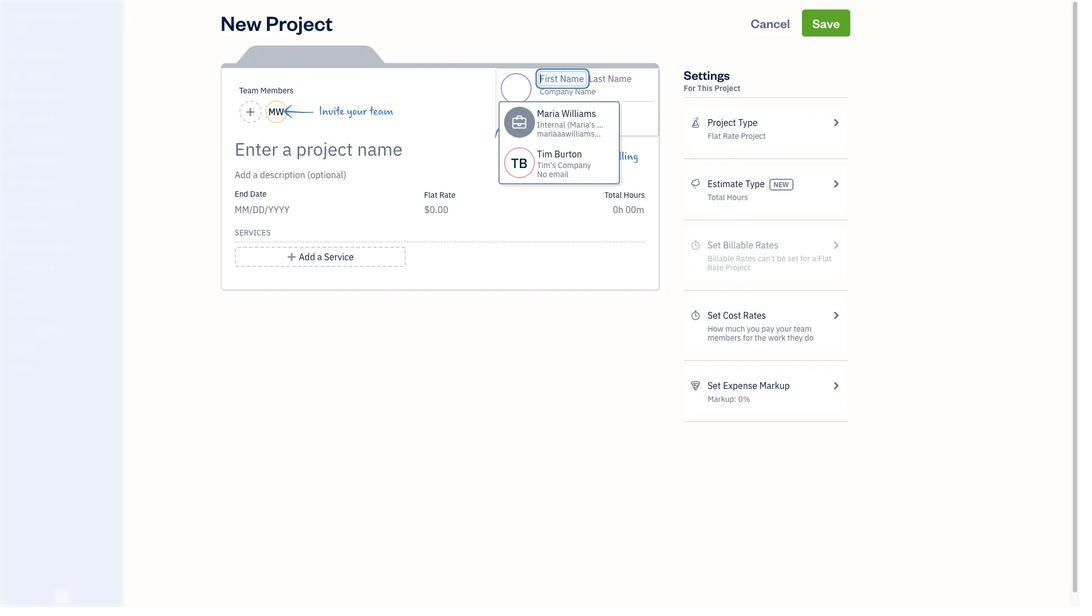 Task type: describe. For each thing, give the bounding box(es) containing it.
mariaaawilliams@gmail.com
[[537, 129, 638, 139]]

cost
[[723, 310, 741, 321]]

tb
[[511, 154, 528, 172]]

add
[[299, 251, 315, 263]]

bank connections image
[[8, 345, 120, 354]]

phone image
[[540, 121, 551, 130]]

set for set expense markup
[[708, 380, 721, 391]]

team
[[239, 85, 259, 96]]

tim burton tim's company no email
[[537, 148, 591, 179]]

date
[[250, 189, 267, 199]]

who
[[561, 150, 578, 163]]

0 horizontal spatial total
[[605, 190, 622, 200]]

main element
[[0, 0, 152, 607]]

pay
[[762, 324, 774, 334]]

add team member image
[[245, 105, 256, 119]]

burton
[[555, 148, 582, 160]]

markup:
[[708, 394, 737, 404]]

project inside settings for this project
[[715, 83, 741, 93]]

(maria's
[[567, 120, 595, 130]]

how much you pay your team members for the work they do
[[708, 324, 814, 343]]

the inside choose who you're billing the project to
[[529, 164, 543, 177]]

0%
[[738, 394, 750, 404]]

internal
[[537, 120, 566, 130]]

money image
[[7, 220, 21, 231]]

service
[[324, 251, 354, 263]]

you
[[747, 324, 760, 334]]

you're
[[581, 150, 608, 163]]

1 horizontal spatial hours
[[727, 192, 748, 202]]

rate for flat rate
[[439, 190, 456, 200]]

invoice image
[[7, 113, 21, 124]]

team inside the how much you pay your team members for the work they do
[[794, 324, 812, 334]]

estimates image
[[691, 177, 701, 191]]

maria's
[[9, 10, 39, 21]]

Phone Number text field
[[557, 121, 610, 131]]

Amount (USD) text field
[[424, 204, 449, 215]]

envelope image
[[540, 106, 551, 115]]

1 horizontal spatial total hours
[[708, 192, 748, 202]]

First Name text field
[[540, 73, 585, 84]]

end date
[[235, 189, 267, 199]]

cancel
[[751, 15, 790, 31]]

Hourly Budget text field
[[613, 204, 645, 215]]

mw
[[268, 106, 284, 117]]

expenses image
[[691, 379, 701, 392]]

timetracking image
[[691, 309, 701, 322]]

your inside the how much you pay your team members for the work they do
[[776, 324, 792, 334]]

new project
[[221, 10, 333, 36]]

cancel button
[[741, 10, 800, 37]]

flat for flat rate
[[424, 190, 438, 200]]

invite your team
[[319, 105, 393, 118]]

timer image
[[7, 198, 21, 210]]

settings
[[684, 67, 730, 83]]

estimate image
[[7, 92, 21, 103]]

how
[[708, 324, 724, 334]]

to
[[578, 164, 586, 177]]

client image
[[7, 70, 21, 82]]

settings for this project
[[684, 67, 741, 93]]

billing
[[611, 150, 638, 163]]

Email Address text field
[[557, 106, 608, 116]]

the inside the how much you pay your team members for the work they do
[[755, 333, 766, 343]]

rate for flat rate project
[[723, 131, 739, 141]]

0 vertical spatial team
[[370, 105, 393, 118]]

expense
[[723, 380, 758, 391]]

flat for flat rate project
[[708, 131, 721, 141]]

Company Name text field
[[540, 87, 597, 97]]

rates
[[743, 310, 766, 321]]

maria's company owner
[[9, 10, 79, 31]]

project type
[[708, 117, 758, 128]]

they
[[788, 333, 803, 343]]



Task type: vqa. For each thing, say whether or not it's contained in the screenshot.
MUCH
yes



Task type: locate. For each thing, give the bounding box(es) containing it.
services
[[235, 228, 271, 238]]

members
[[708, 333, 741, 343]]

0 horizontal spatial your
[[347, 105, 367, 118]]

team members
[[239, 85, 294, 96]]

flat up amount (usd) text field
[[424, 190, 438, 200]]

work
[[768, 333, 786, 343]]

project image
[[7, 177, 21, 188]]

company right maria's
[[41, 10, 79, 21]]

0 vertical spatial set
[[708, 310, 721, 321]]

much
[[726, 324, 745, 334]]

chevronright image for estimate type
[[831, 177, 841, 191]]

total hours down estimate
[[708, 192, 748, 202]]

company)
[[597, 120, 633, 130]]

do
[[805, 333, 814, 343]]

0 horizontal spatial team
[[370, 105, 393, 118]]

dashboard image
[[7, 49, 21, 60]]

payment image
[[7, 134, 21, 146]]

flat rate project
[[708, 131, 766, 141]]

new
[[774, 180, 789, 189]]

no
[[537, 169, 547, 179]]

this
[[698, 83, 713, 93]]

projects image
[[691, 116, 701, 129]]

hours
[[624, 190, 645, 200], [727, 192, 748, 202]]

1 chevronright image from the top
[[831, 116, 841, 129]]

plus image
[[287, 250, 297, 264]]

0 horizontal spatial company
[[41, 10, 79, 21]]

1 vertical spatial company
[[558, 160, 591, 170]]

briefcase image
[[512, 118, 527, 127]]

rate
[[723, 131, 739, 141], [439, 190, 456, 200]]

save
[[813, 15, 840, 31]]

team
[[370, 105, 393, 118], [794, 324, 812, 334]]

company inside tim burton tim's company no email
[[558, 160, 591, 170]]

0 horizontal spatial flat
[[424, 190, 438, 200]]

0 vertical spatial rate
[[723, 131, 739, 141]]

total up hourly budget text box
[[605, 190, 622, 200]]

chevronright image
[[831, 116, 841, 129], [831, 177, 841, 191], [831, 309, 841, 322], [831, 379, 841, 392]]

chevronright image for project type
[[831, 116, 841, 129]]

company inside maria's company owner
[[41, 10, 79, 21]]

0 vertical spatial type
[[738, 117, 758, 128]]

set
[[708, 310, 721, 321], [708, 380, 721, 391]]

1 horizontal spatial flat
[[708, 131, 721, 141]]

your right pay in the bottom right of the page
[[776, 324, 792, 334]]

tim
[[537, 148, 552, 160]]

team members image
[[8, 309, 120, 318]]

for
[[684, 83, 696, 93]]

1 vertical spatial the
[[755, 333, 766, 343]]

1 horizontal spatial team
[[794, 324, 812, 334]]

hours down estimate type
[[727, 192, 748, 202]]

email
[[549, 169, 568, 179]]

end
[[235, 189, 248, 199]]

type left new
[[746, 178, 765, 189]]

flat
[[708, 131, 721, 141], [424, 190, 438, 200]]

estimate
[[708, 178, 743, 189]]

flat rate
[[424, 190, 456, 200]]

0 vertical spatial flat
[[708, 131, 721, 141]]

total
[[605, 190, 622, 200], [708, 192, 725, 202]]

2 chevronright image from the top
[[831, 177, 841, 191]]

for
[[743, 333, 753, 343]]

total hours
[[605, 190, 645, 200], [708, 192, 748, 202]]

tim's
[[537, 160, 556, 170]]

chevronright image for set expense markup
[[831, 379, 841, 392]]

settings image
[[8, 363, 120, 372]]

the
[[529, 164, 543, 177], [755, 333, 766, 343]]

project
[[266, 10, 333, 36], [715, 83, 741, 93], [708, 117, 736, 128], [741, 131, 766, 141]]

1 vertical spatial rate
[[439, 190, 456, 200]]

maria
[[537, 108, 560, 119]]

estimate type
[[708, 178, 765, 189]]

apps image
[[8, 291, 120, 300]]

your
[[347, 105, 367, 118], [776, 324, 792, 334]]

freshbooks image
[[53, 589, 71, 603]]

1 vertical spatial flat
[[424, 190, 438, 200]]

project
[[546, 164, 575, 177]]

markup: 0%
[[708, 394, 750, 404]]

0 vertical spatial the
[[529, 164, 543, 177]]

tb list box
[[498, 101, 638, 184]]

0 vertical spatial company
[[41, 10, 79, 21]]

save button
[[802, 10, 850, 37]]

type up flat rate project
[[738, 117, 758, 128]]

0 vertical spatial your
[[347, 105, 367, 118]]

the right for
[[755, 333, 766, 343]]

expense image
[[7, 156, 21, 167]]

hours up hourly budget text box
[[624, 190, 645, 200]]

choose
[[529, 150, 558, 163]]

1 horizontal spatial rate
[[723, 131, 739, 141]]

1 horizontal spatial company
[[558, 160, 591, 170]]

End date in  format text field
[[235, 204, 371, 215]]

choose who you're billing the project to
[[529, 150, 638, 177]]

0 horizontal spatial hours
[[624, 190, 645, 200]]

chart image
[[7, 241, 21, 252]]

1 vertical spatial your
[[776, 324, 792, 334]]

flat down project type
[[708, 131, 721, 141]]

company
[[41, 10, 79, 21], [558, 160, 591, 170]]

total hours up hourly budget text box
[[605, 190, 645, 200]]

invite
[[319, 105, 344, 118]]

0 horizontal spatial the
[[529, 164, 543, 177]]

Project Name text field
[[235, 138, 544, 160]]

1 vertical spatial team
[[794, 324, 812, 334]]

set expense markup
[[708, 380, 790, 391]]

type for project type
[[738, 117, 758, 128]]

team up project name text field
[[370, 105, 393, 118]]

1 set from the top
[[708, 310, 721, 321]]

chevronright image for set cost rates
[[831, 309, 841, 322]]

company down burton
[[558, 160, 591, 170]]

williams
[[562, 108, 596, 119]]

total down estimate
[[708, 192, 725, 202]]

owner
[[9, 22, 30, 31]]

add a service button
[[235, 247, 406, 267]]

items and services image
[[8, 327, 120, 336]]

team right work
[[794, 324, 812, 334]]

0 horizontal spatial total hours
[[605, 190, 645, 200]]

rate down project type
[[723, 131, 739, 141]]

rate up amount (usd) text field
[[439, 190, 456, 200]]

1 vertical spatial type
[[746, 178, 765, 189]]

set for set cost rates
[[708, 310, 721, 321]]

new
[[221, 10, 262, 36]]

1 horizontal spatial total
[[708, 192, 725, 202]]

1 horizontal spatial the
[[755, 333, 766, 343]]

type for estimate type
[[746, 178, 765, 189]]

1 horizontal spatial your
[[776, 324, 792, 334]]

report image
[[7, 263, 21, 274]]

1 vertical spatial set
[[708, 380, 721, 391]]

2 set from the top
[[708, 380, 721, 391]]

4 chevronright image from the top
[[831, 379, 841, 392]]

0 horizontal spatial rate
[[439, 190, 456, 200]]

set cost rates
[[708, 310, 766, 321]]

3 chevronright image from the top
[[831, 309, 841, 322]]

your right invite
[[347, 105, 367, 118]]

set up how
[[708, 310, 721, 321]]

markup
[[760, 380, 790, 391]]

set up markup:
[[708, 380, 721, 391]]

maria williams internal (maria's company) mariaaawilliams@gmail.com
[[537, 108, 638, 139]]

Last Name text field
[[589, 73, 632, 84]]

add a service
[[299, 251, 354, 263]]

type
[[738, 117, 758, 128], [746, 178, 765, 189]]

the down choose
[[529, 164, 543, 177]]

Project Description text field
[[235, 168, 544, 182]]

members
[[260, 85, 294, 96]]

a
[[317, 251, 322, 263]]



